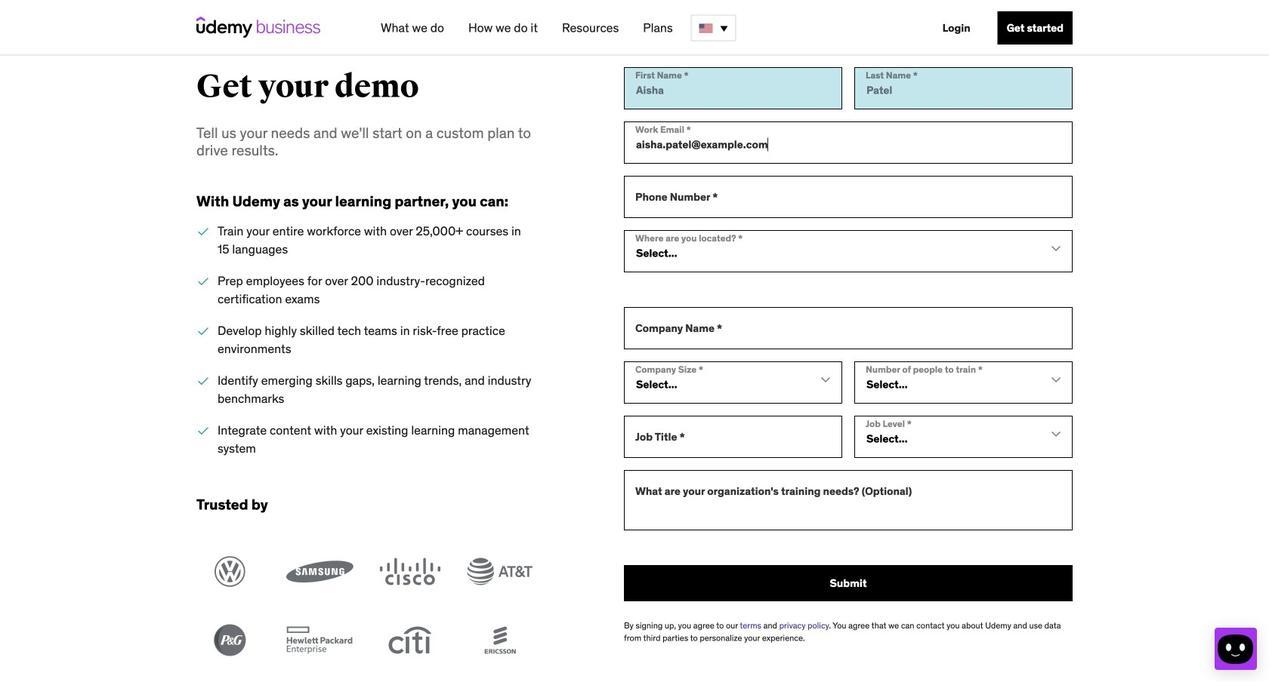 Task type: vqa. For each thing, say whether or not it's contained in the screenshot.
AT&T logo
yes



Task type: describe. For each thing, give the bounding box(es) containing it.
Job Title* text field
[[624, 416, 842, 459]]

Work Email * email field
[[624, 122, 1073, 164]]

ericsson logo image
[[466, 625, 533, 657]]

What are your organization's training needs? text field
[[624, 471, 1073, 531]]

citi logo image
[[376, 625, 443, 657]]

Last Name * text field
[[854, 67, 1073, 110]]

udemy business image
[[196, 17, 320, 38]]

at&t logo image
[[466, 556, 533, 588]]

Phone Number * telephone field
[[624, 176, 1073, 218]]



Task type: locate. For each thing, give the bounding box(es) containing it.
p&g logo image
[[196, 625, 264, 657]]

menu navigation
[[369, 0, 1073, 56]]

samsung logo image
[[286, 556, 354, 588]]

cisco logo image
[[376, 556, 443, 588]]

Company Name * text field
[[624, 307, 1073, 350]]

volkswagen logo image
[[196, 556, 264, 588]]

First Name * text field
[[624, 67, 842, 110]]

hewlett packard enterprise logo image
[[286, 625, 354, 657]]



